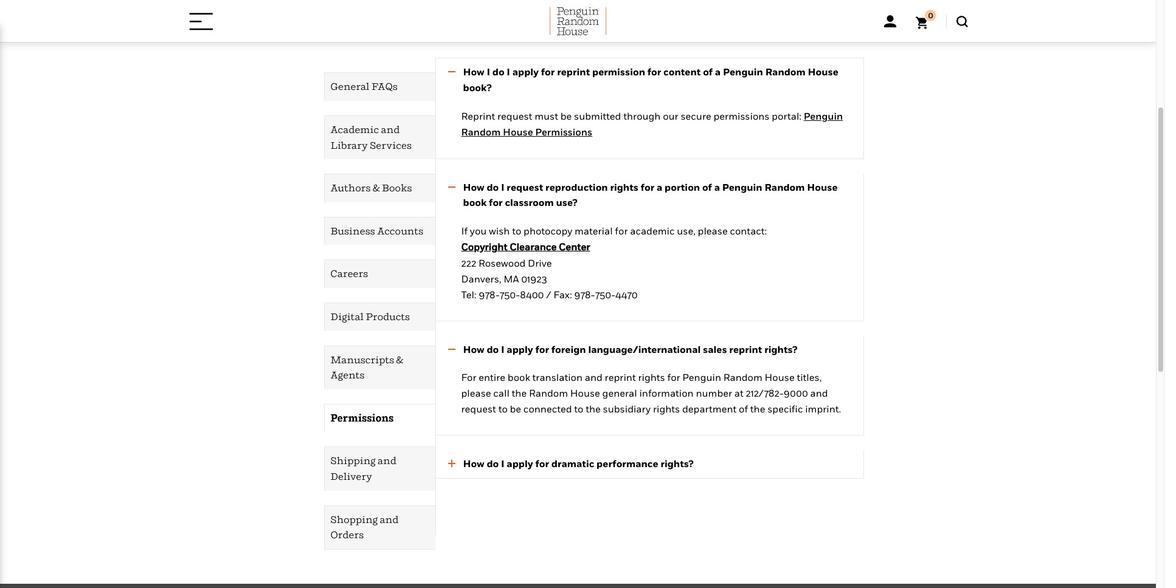 Task type: locate. For each thing, give the bounding box(es) containing it.
the down the 212/782-
[[750, 403, 765, 415]]

1 horizontal spatial &
[[396, 354, 403, 366]]

penguin right portal:
[[804, 110, 843, 122]]

how for how i do i apply for reprint permission for content of a penguin random house book?
[[463, 66, 484, 78]]

book inside how do i request reproduction rights for a portion of a penguin random house book for classroom use?
[[463, 197, 487, 209]]

to down call
[[498, 403, 508, 415]]

permissions up shipping
[[331, 412, 394, 424]]

1 vertical spatial request
[[507, 181, 543, 193]]

for
[[461, 372, 476, 384]]

entire
[[479, 372, 505, 384]]

how for how do i apply for foreign language/international sales reprint rights?
[[463, 343, 484, 355]]

penguin up number
[[683, 372, 721, 384]]

shopping cart image
[[916, 10, 936, 29]]

apply left dramatic
[[507, 458, 533, 470]]

specific
[[768, 403, 803, 415]]

menu
[[292, 73, 435, 550]]

0 vertical spatial of
[[703, 66, 713, 78]]

authors & books link
[[324, 175, 435, 202]]

0 horizontal spatial 750-
[[500, 289, 520, 301]]

apply up must on the left of the page
[[512, 66, 539, 78]]

random up contact:
[[765, 181, 805, 193]]

of down at
[[739, 403, 748, 415]]

random up portal:
[[765, 66, 806, 78]]

750- right fax:
[[595, 289, 615, 301]]

use?
[[556, 197, 577, 209]]

8400
[[520, 289, 544, 301]]

orders
[[331, 529, 364, 541]]

language/international
[[588, 343, 701, 355]]

penguin up contact:
[[722, 181, 762, 193]]

request up classroom
[[507, 181, 543, 193]]

1 750- from the left
[[500, 289, 520, 301]]

1 horizontal spatial 750-
[[595, 289, 615, 301]]

1 vertical spatial permissions
[[331, 412, 394, 424]]

be
[[560, 110, 572, 122], [510, 403, 521, 415]]

please right use,
[[698, 225, 728, 237]]

you
[[470, 225, 487, 237]]

random inside how do i request reproduction rights for a portion of a penguin random house book for classroom use?
[[765, 181, 805, 193]]

0 vertical spatial permissions
[[535, 126, 592, 138]]

1 vertical spatial please
[[461, 387, 491, 400]]

how
[[463, 66, 484, 78], [463, 181, 484, 193], [463, 343, 484, 355], [463, 458, 484, 470]]

1 horizontal spatial to
[[512, 225, 521, 237]]

penguin up permissions
[[723, 66, 763, 78]]

do for how do i apply for dramatic performance rights?
[[487, 458, 499, 470]]

and right shopping
[[380, 514, 399, 526]]

request down call
[[461, 403, 496, 415]]

reproduction
[[546, 181, 608, 193]]

general faqs
[[331, 80, 398, 93]]

do inside how do i request reproduction rights for a portion of a penguin random house book for classroom use?
[[487, 181, 499, 193]]

digital products link
[[324, 303, 435, 331]]

1 vertical spatial rights?
[[661, 458, 694, 470]]

& inside manuscripts & agents
[[396, 354, 403, 366]]

and up imprint.
[[810, 387, 828, 400]]

penguin inside for entire book translation and reprint rights for penguin random house titles, please call the random house general information number at 212/782-9000 and request to be connected to the subsidiary rights department of the specific imprint.
[[683, 372, 721, 384]]

i for how do i request reproduction rights for a portion of a penguin random house book for classroom use?
[[501, 181, 504, 193]]

accounts
[[377, 225, 423, 237]]

titles,
[[797, 372, 822, 384]]

secure
[[681, 110, 711, 122]]

1 horizontal spatial the
[[586, 403, 601, 415]]

be left connected
[[510, 403, 521, 415]]

how for how do i request reproduction rights for a portion of a penguin random house book for classroom use?
[[463, 181, 484, 193]]

0 vertical spatial &
[[373, 182, 380, 194]]

978-
[[479, 289, 500, 301], [574, 289, 595, 301]]

2 how from the top
[[463, 181, 484, 193]]

rights? right performance
[[661, 458, 694, 470]]

0 vertical spatial please
[[698, 225, 728, 237]]

1 horizontal spatial book
[[508, 372, 530, 384]]

of
[[703, 66, 713, 78], [702, 181, 712, 193], [739, 403, 748, 415]]

for right material
[[615, 225, 628, 237]]

book up call
[[508, 372, 530, 384]]

2 750- from the left
[[595, 289, 615, 301]]

a
[[715, 66, 721, 78], [657, 181, 662, 193], [714, 181, 720, 193]]

please down for
[[461, 387, 491, 400]]

2 horizontal spatial reprint
[[729, 343, 762, 355]]

2 vertical spatial reprint
[[605, 372, 636, 384]]

book up you
[[463, 197, 487, 209]]

shipping and delivery link
[[324, 448, 435, 491]]

careers link
[[324, 260, 435, 288]]

for left content
[[647, 66, 661, 78]]

and
[[381, 123, 400, 136], [585, 372, 603, 384], [810, 387, 828, 400], [378, 455, 396, 467], [380, 514, 399, 526]]

for up must on the left of the page
[[541, 66, 555, 78]]

how inside 'link'
[[463, 343, 484, 355]]

1 vertical spatial apply
[[507, 343, 533, 355]]

our
[[663, 110, 678, 122]]

i inside 'link'
[[501, 343, 504, 355]]

2 vertical spatial request
[[461, 403, 496, 415]]

how do i apply for foreign language/international sales reprint rights? link
[[436, 342, 851, 358]]

4 how from the top
[[463, 458, 484, 470]]

content
[[663, 66, 701, 78]]

1 vertical spatial of
[[702, 181, 712, 193]]

search image
[[956, 16, 968, 27]]

apply
[[512, 66, 539, 78], [507, 343, 533, 355], [507, 458, 533, 470]]

rights? inside how do i apply for dramatic performance rights? link
[[661, 458, 694, 470]]

be right must on the left of the page
[[560, 110, 572, 122]]

to right "wish"
[[512, 225, 521, 237]]

1 vertical spatial rights
[[638, 372, 665, 384]]

a right content
[[715, 66, 721, 78]]

academic
[[630, 225, 675, 237]]

reprint right sales
[[729, 343, 762, 355]]

general
[[602, 387, 637, 400]]

0 horizontal spatial be
[[510, 403, 521, 415]]

house inside how do i request reproduction rights for a portion of a penguin random house book for classroom use?
[[807, 181, 838, 193]]

for left foreign
[[535, 343, 549, 355]]

978- down danvers, at left
[[479, 289, 500, 301]]

how inside how do i request reproduction rights for a portion of a penguin random house book for classroom use?
[[463, 181, 484, 193]]

1 vertical spatial reprint
[[729, 343, 762, 355]]

and inside academic and library services
[[381, 123, 400, 136]]

and right shipping
[[378, 455, 396, 467]]

& for manuscripts
[[396, 354, 403, 366]]

business accounts
[[331, 225, 423, 237]]

books
[[382, 182, 412, 194]]

permissions down must on the left of the page
[[535, 126, 592, 138]]

i
[[487, 66, 490, 78], [507, 66, 510, 78], [501, 181, 504, 193], [501, 343, 504, 355], [501, 458, 504, 470]]

reprint inside how i do i apply for reprint permission for content of a penguin random house book?
[[557, 66, 590, 78]]

do inside 'link'
[[487, 343, 499, 355]]

copyright
[[461, 241, 507, 253]]

do for how do i request reproduction rights for a portion of a penguin random house book for classroom use?
[[487, 181, 499, 193]]

rights up information
[[638, 372, 665, 384]]

menu containing general faqs
[[292, 73, 435, 550]]

house
[[808, 66, 838, 78], [503, 126, 533, 138], [807, 181, 838, 193], [765, 372, 795, 384], [570, 387, 600, 400]]

1 horizontal spatial 978-
[[574, 289, 595, 301]]

0 vertical spatial be
[[560, 110, 572, 122]]

the right call
[[512, 387, 527, 400]]

information
[[639, 387, 694, 400]]

penguin inside how i do i apply for reprint permission for content of a penguin random house book?
[[723, 66, 763, 78]]

&
[[373, 182, 380, 194], [396, 354, 403, 366]]

shopping and orders link
[[324, 506, 435, 550]]

how do i apply for foreign language/international sales reprint rights?
[[463, 343, 797, 355]]

reprint up general
[[605, 372, 636, 384]]

and up services
[[381, 123, 400, 136]]

reprint inside for entire book translation and reprint rights for penguin random house titles, please call the random house general information number at 212/782-9000 and request to be connected to the subsidiary rights department of the specific imprint.
[[605, 372, 636, 384]]

i inside how do i request reproduction rights for a portion of a penguin random house book for classroom use?
[[501, 181, 504, 193]]

danvers,
[[461, 273, 501, 285]]

0 horizontal spatial permissions
[[331, 412, 394, 424]]

book inside for entire book translation and reprint rights for penguin random house titles, please call the random house general information number at 212/782-9000 and request to be connected to the subsidiary rights department of the specific imprint.
[[508, 372, 530, 384]]

0 horizontal spatial 978-
[[479, 289, 500, 301]]

reprint
[[461, 110, 495, 122]]

4470
[[615, 289, 638, 301]]

2 978- from the left
[[574, 289, 595, 301]]

the left subsidiary
[[586, 403, 601, 415]]

rights down information
[[653, 403, 680, 415]]

212/782-
[[746, 387, 784, 400]]

2 horizontal spatial to
[[574, 403, 583, 415]]

random
[[765, 66, 806, 78], [461, 126, 501, 138], [765, 181, 805, 193], [723, 372, 762, 384], [529, 387, 568, 400]]

do
[[492, 66, 504, 78], [487, 181, 499, 193], [487, 343, 499, 355], [487, 458, 499, 470]]

0 vertical spatial rights?
[[764, 343, 797, 355]]

& left the books at top
[[373, 182, 380, 194]]

0 vertical spatial apply
[[512, 66, 539, 78]]

to right connected
[[574, 403, 583, 415]]

how i do i apply for reprint permission for content of a penguin random house book? link
[[436, 65, 851, 96]]

0 vertical spatial reprint
[[557, 66, 590, 78]]

1 how from the top
[[463, 66, 484, 78]]

reprint
[[557, 66, 590, 78], [729, 343, 762, 355], [605, 372, 636, 384]]

0 horizontal spatial reprint
[[557, 66, 590, 78]]

please
[[698, 225, 728, 237], [461, 387, 491, 400]]

to
[[512, 225, 521, 237], [498, 403, 508, 415], [574, 403, 583, 415]]

careers
[[331, 268, 368, 280]]

material
[[575, 225, 613, 237]]

0 horizontal spatial book
[[463, 197, 487, 209]]

random inside penguin random house permissions
[[461, 126, 501, 138]]

request left must on the left of the page
[[497, 110, 532, 122]]

products
[[366, 311, 410, 323]]

if you wish to photocopy material for academic use, please contact: copyright clearance center 222 rosewood drive danvers, ma 01923 tel: 978-750-8400 / fax: 978-750-4470
[[461, 225, 767, 301]]

1 horizontal spatial please
[[698, 225, 728, 237]]

and inside shipping and delivery
[[378, 455, 396, 467]]

2 vertical spatial of
[[739, 403, 748, 415]]

permission
[[592, 66, 645, 78]]

how inside how i do i apply for reprint permission for content of a penguin random house book?
[[463, 66, 484, 78]]

1 horizontal spatial reprint
[[605, 372, 636, 384]]

reprint left permission
[[557, 66, 590, 78]]

apply inside 'link'
[[507, 343, 533, 355]]

how do i request reproduction rights for a portion of a penguin random house book for classroom use?
[[463, 181, 838, 209]]

3 how from the top
[[463, 343, 484, 355]]

to inside if you wish to photocopy material for academic use, please contact: copyright clearance center 222 rosewood drive danvers, ma 01923 tel: 978-750-8400 / fax: 978-750-4470
[[512, 225, 521, 237]]

do inside how i do i apply for reprint permission for content of a penguin random house book?
[[492, 66, 504, 78]]

of right portion
[[702, 181, 712, 193]]

and inside shopping and orders
[[380, 514, 399, 526]]

1 vertical spatial &
[[396, 354, 403, 366]]

and up general
[[585, 372, 603, 384]]

0 vertical spatial rights
[[610, 181, 638, 193]]

be inside for entire book translation and reprint rights for penguin random house titles, please call the random house general information number at 212/782-9000 and request to be connected to the subsidiary rights department of the specific imprint.
[[510, 403, 521, 415]]

please inside if you wish to photocopy material for academic use, please contact: copyright clearance center 222 rosewood drive danvers, ma 01923 tel: 978-750-8400 / fax: 978-750-4470
[[698, 225, 728, 237]]

1 978- from the left
[[479, 289, 500, 301]]

0 horizontal spatial rights?
[[661, 458, 694, 470]]

academic and library services link
[[324, 116, 435, 159]]

0 horizontal spatial the
[[512, 387, 527, 400]]

permissions inside menu
[[331, 412, 394, 424]]

rights? inside how do i apply for foreign language/international sales reprint rights? 'link'
[[764, 343, 797, 355]]

0 horizontal spatial please
[[461, 387, 491, 400]]

of inside how i do i apply for reprint permission for content of a penguin random house book?
[[703, 66, 713, 78]]

random inside how i do i apply for reprint permission for content of a penguin random house book?
[[765, 66, 806, 78]]

translation
[[532, 372, 583, 384]]

rights right reproduction
[[610, 181, 638, 193]]

2 vertical spatial apply
[[507, 458, 533, 470]]

reprint inside 'link'
[[729, 343, 762, 355]]

do for how do i apply for foreign language/international sales reprint rights?
[[487, 343, 499, 355]]

penguin random house image
[[550, 7, 606, 35]]

rights? up titles,
[[764, 343, 797, 355]]

how do i apply for dramatic performance rights? link
[[436, 457, 851, 472]]

for up information
[[667, 372, 680, 384]]

foreign
[[551, 343, 586, 355]]

for inside 'link'
[[535, 343, 549, 355]]

1 vertical spatial book
[[508, 372, 530, 384]]

tel:
[[461, 289, 476, 301]]

performance
[[597, 458, 658, 470]]

book
[[463, 197, 487, 209], [508, 372, 530, 384]]

750- down ma
[[500, 289, 520, 301]]

sign in image
[[884, 15, 896, 27]]

0 horizontal spatial &
[[373, 182, 380, 194]]

& right manuscripts
[[396, 354, 403, 366]]

apply for foreign
[[507, 343, 533, 355]]

of right content
[[703, 66, 713, 78]]

random down reprint
[[461, 126, 501, 138]]

permissions
[[535, 126, 592, 138], [331, 412, 394, 424]]

general
[[331, 80, 370, 93]]

0 vertical spatial book
[[463, 197, 487, 209]]

1 horizontal spatial permissions
[[535, 126, 592, 138]]

permissions
[[714, 110, 770, 122]]

i for how do i apply for foreign language/international sales reprint rights?
[[501, 343, 504, 355]]

978- right fax:
[[574, 289, 595, 301]]

apply up translation
[[507, 343, 533, 355]]

1 vertical spatial be
[[510, 403, 521, 415]]

1 horizontal spatial rights?
[[764, 343, 797, 355]]



Task type: vqa. For each thing, say whether or not it's contained in the screenshot.
Clueless
no



Task type: describe. For each thing, give the bounding box(es) containing it.
for left dramatic
[[535, 458, 549, 470]]

copyright clearance center link
[[461, 241, 590, 253]]

and for shopping and orders
[[380, 514, 399, 526]]

digital products
[[331, 311, 410, 323]]

how do i request reproduction rights for a portion of a penguin random house book for classroom use? link
[[436, 180, 851, 211]]

0 horizontal spatial to
[[498, 403, 508, 415]]

delivery
[[331, 471, 372, 483]]

drive
[[528, 257, 552, 269]]

0 vertical spatial request
[[497, 110, 532, 122]]

how for how do i apply for dramatic performance rights?
[[463, 458, 484, 470]]

rosewood
[[479, 257, 526, 269]]

9000
[[784, 387, 808, 400]]

imprint.
[[805, 403, 841, 415]]

reprint request must be submitted through our secure permissions portal:
[[461, 110, 804, 122]]

use,
[[677, 225, 696, 237]]

apply for dramatic
[[507, 458, 533, 470]]

center
[[559, 241, 590, 253]]

authors
[[331, 182, 371, 194]]

faqs
[[372, 80, 398, 93]]

manuscripts
[[331, 354, 394, 366]]

and for academic and library services
[[381, 123, 400, 136]]

for inside if you wish to photocopy material for academic use, please contact: copyright clearance center 222 rosewood drive danvers, ma 01923 tel: 978-750-8400 / fax: 978-750-4470
[[615, 225, 628, 237]]

01923
[[521, 273, 547, 285]]

random up connected
[[529, 387, 568, 400]]

a inside how i do i apply for reprint permission for content of a penguin random house book?
[[715, 66, 721, 78]]

for entire book translation and reprint rights for penguin random house titles, please call the random house general information number at 212/782-9000 and request to be connected to the subsidiary rights department of the specific imprint.
[[461, 372, 841, 415]]

dramatic
[[551, 458, 594, 470]]

penguin random house permissions link
[[461, 110, 843, 138]]

shipping and delivery
[[331, 455, 396, 483]]

& for authors
[[373, 182, 380, 194]]

through
[[623, 110, 661, 122]]

penguin random house permissions
[[461, 110, 843, 138]]

of inside how do i request reproduction rights for a portion of a penguin random house book for classroom use?
[[702, 181, 712, 193]]

if
[[461, 225, 468, 237]]

at
[[734, 387, 744, 400]]

digital
[[331, 311, 364, 323]]

subsidiary
[[603, 403, 651, 415]]

book?
[[463, 81, 492, 94]]

general faqs link
[[324, 73, 435, 101]]

how i do i apply for reprint permission for content of a penguin random house book?
[[463, 66, 838, 94]]

clearance
[[510, 241, 557, 253]]

rights inside how do i request reproduction rights for a portion of a penguin random house book for classroom use?
[[610, 181, 638, 193]]

shopping and orders
[[331, 514, 399, 541]]

penguin inside penguin random house permissions
[[804, 110, 843, 122]]

authors & books
[[331, 182, 412, 194]]

of inside for entire book translation and reprint rights for penguin random house titles, please call the random house general information number at 212/782-9000 and request to be connected to the subsidiary rights department of the specific imprint.
[[739, 403, 748, 415]]

number
[[696, 387, 732, 400]]

photocopy
[[524, 225, 572, 237]]

fax:
[[553, 289, 572, 301]]

services
[[370, 139, 412, 151]]

academic and library services
[[331, 123, 412, 151]]

agents
[[331, 369, 365, 381]]

business accounts link
[[324, 218, 435, 245]]

1 horizontal spatial be
[[560, 110, 572, 122]]

2 horizontal spatial the
[[750, 403, 765, 415]]

i for how do i apply for dramatic performance rights?
[[501, 458, 504, 470]]

shipping
[[331, 455, 376, 467]]

house inside how i do i apply for reprint permission for content of a penguin random house book?
[[808, 66, 838, 78]]

request inside how do i request reproduction rights for a portion of a penguin random house book for classroom use?
[[507, 181, 543, 193]]

business
[[331, 225, 375, 237]]

contact:
[[730, 225, 767, 237]]

wish
[[489, 225, 510, 237]]

for inside for entire book translation and reprint rights for penguin random house titles, please call the random house general information number at 212/782-9000 and request to be connected to the subsidiary rights department of the specific imprint.
[[667, 372, 680, 384]]

and for shipping and delivery
[[378, 455, 396, 467]]

portion
[[665, 181, 700, 193]]

department
[[682, 403, 737, 415]]

manuscripts & agents link
[[324, 346, 435, 390]]

how do i apply for dramatic performance rights?
[[463, 458, 694, 470]]

random up at
[[723, 372, 762, 384]]

a left portion
[[657, 181, 662, 193]]

submitted
[[574, 110, 621, 122]]

for left portion
[[641, 181, 654, 193]]

permissions link
[[324, 405, 435, 433]]

permissions inside penguin random house permissions
[[535, 126, 592, 138]]

academic
[[331, 123, 379, 136]]

222
[[461, 257, 476, 269]]

library
[[331, 139, 368, 151]]

call
[[493, 387, 509, 400]]

classroom
[[505, 197, 554, 209]]

for up "wish"
[[489, 197, 503, 209]]

please inside for entire book translation and reprint rights for penguin random house titles, please call the random house general information number at 212/782-9000 and request to be connected to the subsidiary rights department of the specific imprint.
[[461, 387, 491, 400]]

connected
[[523, 403, 572, 415]]

manuscripts & agents
[[331, 354, 403, 381]]

2 vertical spatial rights
[[653, 403, 680, 415]]

shopping
[[331, 514, 378, 526]]

ma
[[504, 273, 519, 285]]

sales
[[703, 343, 727, 355]]

portal:
[[772, 110, 801, 122]]

penguin inside how do i request reproduction rights for a portion of a penguin random house book for classroom use?
[[722, 181, 762, 193]]

/
[[546, 289, 551, 301]]

a right portion
[[714, 181, 720, 193]]

apply inside how i do i apply for reprint permission for content of a penguin random house book?
[[512, 66, 539, 78]]

house inside penguin random house permissions
[[503, 126, 533, 138]]

request inside for entire book translation and reprint rights for penguin random house titles, please call the random house general information number at 212/782-9000 and request to be connected to the subsidiary rights department of the specific imprint.
[[461, 403, 496, 415]]



